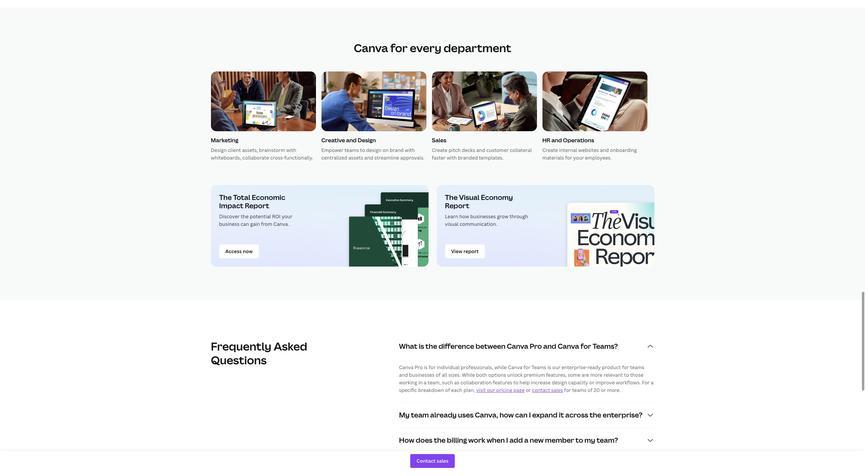 Task type: locate. For each thing, give the bounding box(es) containing it.
1 horizontal spatial your
[[573, 154, 584, 161]]

teams up assets
[[345, 147, 359, 153]]

some
[[568, 372, 581, 378]]

design left on
[[366, 147, 382, 153]]

1 horizontal spatial can
[[515, 410, 528, 420]]

1 vertical spatial how
[[500, 410, 514, 420]]

team
[[411, 410, 429, 420]]

pro up "in"
[[415, 364, 423, 371]]

for up premium
[[524, 364, 531, 371]]

2 the from the left
[[445, 193, 458, 202]]

1 vertical spatial our
[[487, 387, 495, 393]]

1 report from the left
[[245, 201, 269, 210]]

for right sales
[[564, 387, 571, 393]]

1 horizontal spatial design
[[552, 379, 567, 386]]

to up assets
[[360, 147, 365, 153]]

with inside the "marketing design client assets, brainstorm with whiteboards, collaborate cross-functionally."
[[286, 147, 296, 153]]

can inside discover the potential roi your business can gain from canva.
[[241, 221, 249, 227]]

1 vertical spatial teams
[[630, 364, 645, 371]]

and inside 'what is the difference between canva pro and canva for teams?' dropdown button
[[543, 342, 556, 351]]

is inside dropdown button
[[419, 342, 424, 351]]

0 vertical spatial our
[[553, 364, 561, 371]]

our
[[553, 364, 561, 371], [487, 387, 495, 393]]

operations
[[563, 136, 594, 144]]

0 horizontal spatial the
[[219, 193, 232, 202]]

is left individual
[[424, 364, 428, 371]]

cross-
[[270, 154, 284, 161]]

design
[[358, 136, 376, 144], [211, 147, 227, 153]]

1 horizontal spatial our
[[553, 364, 561, 371]]

0 horizontal spatial your
[[282, 213, 292, 220]]

how inside learn how businesses grow through visual communication.
[[460, 213, 469, 220]]

0 horizontal spatial report
[[245, 201, 269, 210]]

expand
[[532, 410, 558, 420]]

1 horizontal spatial design
[[358, 136, 376, 144]]

report up potential
[[245, 201, 269, 210]]

materials
[[543, 154, 564, 161]]

the left total
[[219, 193, 232, 202]]

pro
[[530, 342, 542, 351], [415, 364, 423, 371]]

0 vertical spatial design
[[366, 147, 382, 153]]

contact
[[532, 387, 550, 393]]

for
[[391, 40, 408, 55], [565, 154, 572, 161], [581, 342, 591, 351], [429, 364, 436, 371], [524, 364, 531, 371], [622, 364, 629, 371], [564, 387, 571, 393]]

for left teams?
[[581, 342, 591, 351]]

0 vertical spatial teams
[[345, 147, 359, 153]]

questions
[[211, 353, 267, 367]]

frequently
[[211, 339, 271, 354]]

workflows.
[[616, 379, 641, 386]]

i left add
[[506, 436, 508, 445]]

0 horizontal spatial of
[[436, 372, 441, 378]]

for inside dropdown button
[[581, 342, 591, 351]]

and right decks
[[477, 147, 485, 153]]

0 horizontal spatial create
[[432, 147, 448, 153]]

what is the difference between canva pro and canva for teams? button
[[399, 334, 654, 359]]

the
[[219, 193, 232, 202], [445, 193, 458, 202]]

or right 20
[[601, 387, 606, 393]]

businesses inside learn how businesses grow through visual communication.
[[470, 213, 496, 220]]

billing
[[447, 436, 467, 445]]

1 vertical spatial your
[[282, 213, 292, 220]]

canva,
[[475, 410, 498, 420]]

0 vertical spatial pro
[[530, 342, 542, 351]]

from
[[261, 221, 272, 227]]

1 horizontal spatial with
[[405, 147, 415, 153]]

can left "gain" in the left top of the page
[[241, 221, 249, 227]]

for down internal
[[565, 154, 572, 161]]

design
[[366, 147, 382, 153], [552, 379, 567, 386]]

0 vertical spatial how
[[460, 213, 469, 220]]

1 horizontal spatial report
[[445, 201, 469, 210]]

design up whiteboards,
[[211, 147, 227, 153]]

2 horizontal spatial with
[[447, 154, 457, 161]]

with inside creative and design empower teams to design on brand with centralized assets and streamline approvals.
[[405, 147, 415, 153]]

to inside dropdown button
[[576, 436, 583, 445]]

0 horizontal spatial how
[[460, 213, 469, 220]]

1 vertical spatial i
[[506, 436, 508, 445]]

teams
[[345, 147, 359, 153], [630, 364, 645, 371], [572, 387, 587, 393]]

and right assets
[[364, 154, 373, 161]]

is
[[419, 342, 424, 351], [424, 364, 428, 371], [548, 364, 551, 371]]

streamline
[[374, 154, 399, 161]]

teams down capacity
[[572, 387, 587, 393]]

0 vertical spatial design
[[358, 136, 376, 144]]

hr
[[543, 136, 551, 144]]

visit our pricing page link
[[476, 387, 525, 393]]

does
[[416, 436, 433, 445]]

pro inside canva pro is for individual professionals, while canva for teams is our enterprise-ready product for teams and businesses of all sizes. while both options unlock premium features, some are more relevant to those working in a team, such as collaboration features to help increase design capacity or improve workflows. for a specific breakdown of each plan,
[[415, 364, 423, 371]]

those
[[630, 372, 644, 378]]

0 horizontal spatial design
[[366, 147, 382, 153]]

businesses up "in"
[[409, 372, 435, 378]]

with down pitch
[[447, 154, 457, 161]]

1 vertical spatial design
[[552, 379, 567, 386]]

individual
[[437, 364, 460, 371]]

of left all
[[436, 372, 441, 378]]

approvals.
[[400, 154, 425, 161]]

1 horizontal spatial or
[[590, 379, 595, 386]]

page
[[514, 387, 525, 393]]

teams inside canva pro is for individual professionals, while canva for teams is our enterprise-ready product for teams and businesses of all sizes. while both options unlock premium features, some are more relevant to those working in a team, such as collaboration features to help increase design capacity or improve workflows. for a specific breakdown of each plan,
[[630, 364, 645, 371]]

to down unlock
[[514, 379, 519, 386]]

create up materials
[[543, 147, 558, 153]]

is right what
[[419, 342, 424, 351]]

the right discover
[[241, 213, 249, 220]]

design inside creative and design empower teams to design on brand with centralized assets and streamline approvals.
[[366, 147, 382, 153]]

the inside the total economic impact report
[[219, 193, 232, 202]]

0 vertical spatial can
[[241, 221, 249, 227]]

1 vertical spatial businesses
[[409, 372, 435, 378]]

marketing
[[211, 136, 238, 144]]

2 create from the left
[[543, 147, 558, 153]]

businesses inside canva pro is for individual professionals, while canva for teams is our enterprise-ready product for teams and businesses of all sizes. while both options unlock premium features, some are more relevant to those working in a team, such as collaboration features to help increase design capacity or improve workflows. for a specific breakdown of each plan,
[[409, 372, 435, 378]]

sizes.
[[449, 372, 461, 378]]

how right canva,
[[500, 410, 514, 420]]

teams up those
[[630, 364, 645, 371]]

0 horizontal spatial can
[[241, 221, 249, 227]]

1 horizontal spatial of
[[445, 387, 450, 393]]

a right "in"
[[424, 379, 427, 386]]

while
[[495, 364, 507, 371]]

2 horizontal spatial of
[[588, 387, 593, 393]]

0 vertical spatial i
[[529, 410, 531, 420]]

1 the from the left
[[219, 193, 232, 202]]

1 horizontal spatial the
[[445, 193, 458, 202]]

0 horizontal spatial businesses
[[409, 372, 435, 378]]

our up features,
[[553, 364, 561, 371]]

0 vertical spatial businesses
[[470, 213, 496, 220]]

1 vertical spatial can
[[515, 410, 528, 420]]

20
[[594, 387, 600, 393]]

i left expand
[[529, 410, 531, 420]]

with up approvals.
[[405, 147, 415, 153]]

to left my
[[576, 436, 583, 445]]

and up teams
[[543, 342, 556, 351]]

or down more
[[590, 379, 595, 386]]

difference
[[439, 342, 474, 351]]

2 horizontal spatial teams
[[630, 364, 645, 371]]

economy
[[481, 193, 513, 202]]

can for i
[[515, 410, 528, 420]]

businesses up communication.
[[470, 213, 496, 220]]

internal
[[559, 147, 577, 153]]

how
[[399, 436, 415, 445]]

can left expand
[[515, 410, 528, 420]]

create
[[432, 147, 448, 153], [543, 147, 558, 153]]

0 horizontal spatial design
[[211, 147, 227, 153]]

report inside the total economic impact report
[[245, 201, 269, 210]]

0 vertical spatial your
[[573, 154, 584, 161]]

1 vertical spatial pro
[[415, 364, 423, 371]]

2 vertical spatial teams
[[572, 387, 587, 393]]

of down such
[[445, 387, 450, 393]]

1 horizontal spatial teams
[[572, 387, 587, 393]]

for left every
[[391, 40, 408, 55]]

1 vertical spatial design
[[211, 147, 227, 153]]

such
[[442, 379, 453, 386]]

report up learn
[[445, 201, 469, 210]]

visit our pricing page or contact sales for teams of 20 or more.
[[476, 387, 621, 393]]

can inside dropdown button
[[515, 410, 528, 420]]

the right across
[[590, 410, 602, 420]]

employees.
[[585, 154, 612, 161]]

1 horizontal spatial pro
[[530, 342, 542, 351]]

1 horizontal spatial businesses
[[470, 213, 496, 220]]

of
[[436, 372, 441, 378], [445, 387, 450, 393], [588, 387, 593, 393]]

for inside 'hr and operations create internal websites and onboarding materials for your employees.'
[[565, 154, 572, 161]]

and up assets
[[346, 136, 357, 144]]

0 horizontal spatial pro
[[415, 364, 423, 371]]

centralized
[[321, 154, 347, 161]]

collaboration
[[461, 379, 492, 386]]

economic
[[252, 193, 285, 202]]

more
[[590, 372, 603, 378]]

a
[[424, 379, 427, 386], [651, 379, 654, 386], [524, 436, 529, 445]]

what is the difference between canva pro and canva for teams?
[[399, 342, 618, 351]]

sales create pitch decks and customer collateral faster with branded templates.
[[432, 136, 532, 161]]

assets
[[349, 154, 363, 161]]

pitch
[[449, 147, 461, 153]]

breakdown
[[418, 387, 444, 393]]

or down help
[[526, 387, 531, 393]]

of left 20
[[588, 387, 593, 393]]

our right visit
[[487, 387, 495, 393]]

enterprise-
[[562, 364, 588, 371]]

design up assets
[[358, 136, 376, 144]]

roi
[[272, 213, 281, 220]]

a right add
[[524, 436, 529, 445]]

the visual economy report
[[445, 193, 513, 210]]

onboarding
[[610, 147, 637, 153]]

your up canva.
[[282, 213, 292, 220]]

1 create from the left
[[432, 147, 448, 153]]

canva.
[[274, 221, 289, 227]]

design inside creative and design empower teams to design on brand with centralized assets and streamline approvals.
[[358, 136, 376, 144]]

with up functionally.
[[286, 147, 296, 153]]

design up sales
[[552, 379, 567, 386]]

create up faster
[[432, 147, 448, 153]]

for right product
[[622, 364, 629, 371]]

to
[[360, 147, 365, 153], [624, 372, 629, 378], [514, 379, 519, 386], [576, 436, 583, 445]]

help
[[520, 379, 530, 386]]

the left visual
[[445, 193, 458, 202]]

learn how businesses grow through visual communication. image
[[550, 185, 654, 267]]

customer
[[487, 147, 509, 153]]

0 horizontal spatial with
[[286, 147, 296, 153]]

pro up teams
[[530, 342, 542, 351]]

how
[[460, 213, 469, 220], [500, 410, 514, 420]]

0 horizontal spatial teams
[[345, 147, 359, 153]]

a right "for"
[[651, 379, 654, 386]]

or inside canva pro is for individual professionals, while canva for teams is our enterprise-ready product for teams and businesses of all sizes. while both options unlock premium features, some are more relevant to those working in a team, such as collaboration features to help increase design capacity or improve workflows. for a specific breakdown of each plan,
[[590, 379, 595, 386]]

the for impact
[[219, 193, 232, 202]]

and up working
[[399, 372, 408, 378]]

2 report from the left
[[445, 201, 469, 210]]

canva for every department
[[354, 40, 511, 55]]

your down websites
[[573, 154, 584, 161]]

1 horizontal spatial create
[[543, 147, 558, 153]]

plan,
[[464, 387, 475, 393]]

1 horizontal spatial how
[[500, 410, 514, 420]]

assets,
[[242, 147, 258, 153]]

1 horizontal spatial a
[[524, 436, 529, 445]]

and up employees.
[[600, 147, 609, 153]]

report
[[245, 201, 269, 210], [445, 201, 469, 210]]

design inside canva pro is for individual professionals, while canva for teams is our enterprise-ready product for teams and businesses of all sizes. while both options unlock premium features, some are more relevant to those working in a team, such as collaboration features to help increase design capacity or improve workflows. for a specific breakdown of each plan,
[[552, 379, 567, 386]]

can
[[241, 221, 249, 227], [515, 410, 528, 420]]

businesses
[[470, 213, 496, 220], [409, 372, 435, 378]]

the inside the visual economy report
[[445, 193, 458, 202]]

how right learn
[[460, 213, 469, 220]]

visual
[[445, 221, 459, 227]]

impact
[[219, 201, 243, 210]]



Task type: describe. For each thing, give the bounding box(es) containing it.
teams?
[[593, 342, 618, 351]]

and inside canva pro is for individual professionals, while canva for teams is our enterprise-ready product for teams and businesses of all sizes. while both options unlock premium features, some are more relevant to those working in a team, such as collaboration features to help increase design capacity or improve workflows. for a specific breakdown of each plan,
[[399, 372, 408, 378]]

how does the billing work when i add a new member to my team?
[[399, 436, 618, 445]]

what
[[399, 342, 418, 351]]

collateral
[[510, 147, 532, 153]]

grow
[[497, 213, 509, 220]]

is up features,
[[548, 364, 551, 371]]

contact sales link
[[532, 387, 563, 393]]

the inside discover the potential roi your business can gain from canva.
[[241, 213, 249, 220]]

relevant
[[604, 372, 623, 378]]

it
[[559, 410, 564, 420]]

gain
[[250, 221, 260, 227]]

specific
[[399, 387, 417, 393]]

decks
[[462, 147, 475, 153]]

to inside creative and design empower teams to design on brand with centralized assets and streamline approvals.
[[360, 147, 365, 153]]

0 horizontal spatial our
[[487, 387, 495, 393]]

pro inside dropdown button
[[530, 342, 542, 351]]

with inside sales create pitch decks and customer collateral faster with branded templates.
[[447, 154, 457, 161]]

premium
[[524, 372, 545, 378]]

report inside the visual economy report
[[445, 201, 469, 210]]

the for report
[[445, 193, 458, 202]]

0 horizontal spatial or
[[526, 387, 531, 393]]

working
[[399, 379, 417, 386]]

a inside dropdown button
[[524, 436, 529, 445]]

learn how businesses grow through visual communication.
[[445, 213, 528, 227]]

create inside 'hr and operations create internal websites and onboarding materials for your employees.'
[[543, 147, 558, 153]]

design inside the "marketing design client assets, brainstorm with whiteboards, collaborate cross-functionally."
[[211, 147, 227, 153]]

improve
[[596, 379, 615, 386]]

every
[[410, 40, 442, 55]]

while
[[462, 372, 475, 378]]

when
[[487, 436, 505, 445]]

sales
[[551, 387, 563, 393]]

marketing design client assets, brainstorm with whiteboards, collaborate cross-functionally.
[[211, 136, 313, 161]]

functionally.
[[284, 154, 313, 161]]

features,
[[546, 372, 567, 378]]

more.
[[607, 387, 621, 393]]

websites
[[579, 147, 599, 153]]

sales
[[432, 136, 447, 144]]

business
[[219, 221, 240, 227]]

potential
[[250, 213, 271, 220]]

front cover of a report with a "forrester" logo. additional report pages with the headings "executive summary" and "financial summary" image
[[324, 185, 429, 267]]

total
[[233, 193, 250, 202]]

on
[[383, 147, 389, 153]]

how does the billing work when i add a new member to my team? button
[[399, 428, 654, 453]]

asked
[[274, 339, 307, 354]]

teams inside creative and design empower teams to design on brand with centralized assets and streamline approvals.
[[345, 147, 359, 153]]

and inside sales create pitch decks and customer collateral faster with branded templates.
[[477, 147, 485, 153]]

your inside 'hr and operations create internal websites and onboarding materials for your employees.'
[[573, 154, 584, 161]]

capacity
[[568, 379, 588, 386]]

increase
[[531, 379, 551, 386]]

for up team,
[[429, 364, 436, 371]]

create inside sales create pitch decks and customer collateral faster with branded templates.
[[432, 147, 448, 153]]

my
[[399, 410, 410, 420]]

frequently asked questions
[[211, 339, 307, 367]]

in
[[418, 379, 423, 386]]

add
[[510, 436, 523, 445]]

learn
[[445, 213, 458, 220]]

features
[[493, 379, 512, 386]]

options
[[488, 372, 506, 378]]

new
[[530, 436, 544, 445]]

whiteboards,
[[211, 154, 241, 161]]

both
[[476, 372, 487, 378]]

your inside discover the potential roi your business can gain from canva.
[[282, 213, 292, 220]]

discover the potential roi your business can gain from canva.
[[219, 213, 292, 227]]

ready
[[588, 364, 601, 371]]

department
[[444, 40, 511, 55]]

are
[[582, 372, 589, 378]]

the right 'does'
[[434, 436, 446, 445]]

collaborate
[[242, 154, 269, 161]]

as
[[454, 379, 459, 386]]

professionals,
[[461, 364, 493, 371]]

branded
[[458, 154, 478, 161]]

between
[[476, 342, 506, 351]]

team,
[[428, 379, 441, 386]]

our inside canva pro is for individual professionals, while canva for teams is our enterprise-ready product for teams and businesses of all sizes. while both options unlock premium features, some are more relevant to those working in a team, such as collaboration features to help increase design capacity or improve workflows. for a specific breakdown of each plan,
[[553, 364, 561, 371]]

my team already uses canva, how can i expand it across the enterprise? button
[[399, 403, 654, 428]]

through
[[510, 213, 528, 220]]

visit
[[476, 387, 486, 393]]

pricing
[[496, 387, 512, 393]]

0 horizontal spatial i
[[506, 436, 508, 445]]

enterprise?
[[603, 410, 643, 420]]

can for gain
[[241, 221, 249, 227]]

and right hr
[[552, 136, 562, 144]]

all
[[442, 372, 447, 378]]

the total economic impact report
[[219, 193, 285, 210]]

how inside dropdown button
[[500, 410, 514, 420]]

communication.
[[460, 221, 497, 227]]

discover
[[219, 213, 240, 220]]

the right what
[[426, 342, 437, 351]]

product
[[602, 364, 621, 371]]

hr and operations create internal websites and onboarding materials for your employees.
[[543, 136, 637, 161]]

1 horizontal spatial i
[[529, 410, 531, 420]]

2 horizontal spatial a
[[651, 379, 654, 386]]

to up workflows.
[[624, 372, 629, 378]]

for
[[642, 379, 650, 386]]

canva pro is for individual professionals, while canva for teams is our enterprise-ready product for teams and businesses of all sizes. while both options unlock premium features, some are more relevant to those working in a team, such as collaboration features to help increase design capacity or improve workflows. for a specific breakdown of each plan,
[[399, 364, 654, 393]]

faster
[[432, 154, 446, 161]]

0 horizontal spatial a
[[424, 379, 427, 386]]

empower
[[321, 147, 343, 153]]

team?
[[597, 436, 618, 445]]

templates.
[[479, 154, 504, 161]]

2 horizontal spatial or
[[601, 387, 606, 393]]

across
[[566, 410, 588, 420]]

creative and design empower teams to design on brand with centralized assets and streamline approvals.
[[321, 136, 425, 161]]



Task type: vqa. For each thing, say whether or not it's contained in the screenshot.
the left Sir
no



